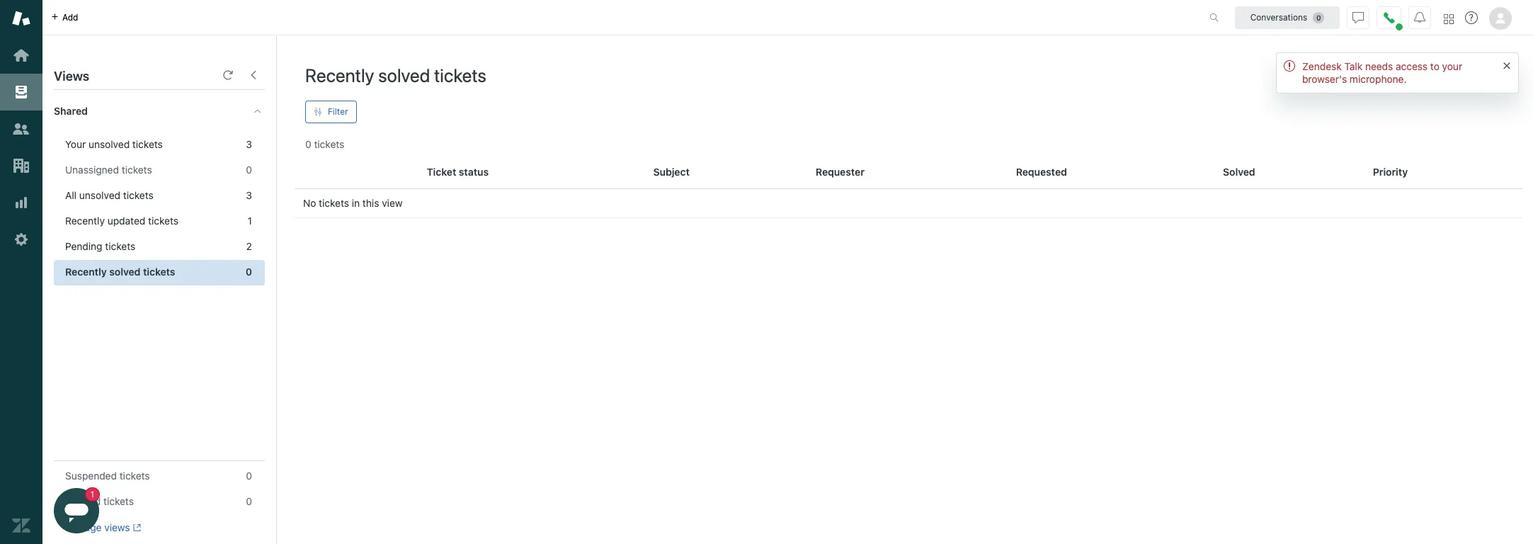 Task type: describe. For each thing, give the bounding box(es) containing it.
0 horizontal spatial solved
[[109, 266, 141, 278]]

microphone.
[[1350, 73, 1407, 85]]

all unsolved tickets
[[65, 189, 154, 201]]

your
[[65, 138, 86, 150]]

unsolved for your
[[89, 138, 130, 150]]

3 for all unsolved tickets
[[246, 189, 252, 201]]

add
[[62, 12, 78, 22]]

manage views link
[[65, 521, 141, 534]]

refresh views pane image
[[222, 69, 234, 81]]

conversations
[[1251, 12, 1308, 22]]

shared heading
[[43, 90, 276, 132]]

0 horizontal spatial recently solved tickets
[[65, 266, 175, 278]]

zendesk
[[1303, 60, 1342, 72]]

0 for unassigned tickets
[[246, 164, 252, 176]]

deleted
[[65, 495, 101, 507]]

add button
[[43, 0, 87, 35]]

notifications image
[[1415, 12, 1426, 23]]

×
[[1503, 56, 1512, 72]]

views
[[54, 69, 89, 84]]

subject
[[654, 166, 690, 178]]

recently for 0
[[65, 266, 107, 278]]

conversations button
[[1236, 6, 1340, 29]]

shared
[[54, 105, 88, 117]]

priority
[[1374, 166, 1409, 178]]

zendesk products image
[[1445, 14, 1455, 24]]

pending
[[65, 240, 102, 252]]

× button
[[1503, 56, 1512, 72]]

deleted tickets
[[65, 495, 134, 507]]

no
[[303, 197, 316, 209]]

pending tickets
[[65, 240, 135, 252]]

to
[[1431, 60, 1440, 72]]

ticket status
[[427, 166, 489, 178]]

2
[[246, 240, 252, 252]]

0 vertical spatial recently
[[305, 64, 374, 86]]

no tickets in this view
[[303, 197, 403, 209]]

suspended tickets
[[65, 470, 150, 482]]

views image
[[12, 83, 30, 101]]



Task type: locate. For each thing, give the bounding box(es) containing it.
organizations image
[[12, 157, 30, 175]]

view
[[382, 197, 403, 209]]

admin image
[[12, 230, 30, 249]]

0 vertical spatial solved
[[378, 64, 430, 86]]

unassigned
[[65, 164, 119, 176]]

filter button
[[305, 101, 357, 123]]

3 up 1
[[246, 189, 252, 201]]

recently up "pending"
[[65, 215, 105, 227]]

recently solved tickets down pending tickets
[[65, 266, 175, 278]]

recently
[[305, 64, 374, 86], [65, 215, 105, 227], [65, 266, 107, 278]]

recently up filter at left
[[305, 64, 374, 86]]

zendesk support image
[[12, 9, 30, 28]]

manage
[[65, 521, 102, 533]]

unsolved
[[89, 138, 130, 150], [79, 189, 120, 201]]

unassigned tickets
[[65, 164, 152, 176]]

your unsolved tickets
[[65, 138, 163, 150]]

recently down "pending"
[[65, 266, 107, 278]]

1 vertical spatial unsolved
[[79, 189, 120, 201]]

requested
[[1016, 166, 1068, 178]]

2 3 from the top
[[246, 189, 252, 201]]

recently solved tickets
[[305, 64, 487, 86], [65, 266, 175, 278]]

in
[[352, 197, 360, 209]]

this
[[363, 197, 379, 209]]

button displays agent's chat status as invisible. image
[[1353, 12, 1365, 23]]

0 for recently solved tickets
[[246, 266, 252, 278]]

3 down collapse views pane image
[[246, 138, 252, 150]]

1 vertical spatial 3
[[246, 189, 252, 201]]

2 vertical spatial recently
[[65, 266, 107, 278]]

3
[[246, 138, 252, 150], [246, 189, 252, 201]]

get help image
[[1466, 11, 1479, 24]]

recently solved tickets up filter at left
[[305, 64, 487, 86]]

collapse views pane image
[[248, 69, 259, 81]]

manage views
[[65, 521, 130, 533]]

unsolved for all
[[79, 189, 120, 201]]

unsolved down unassigned
[[79, 189, 120, 201]]

1 vertical spatial recently
[[65, 215, 105, 227]]

zendesk image
[[12, 516, 30, 535]]

shared button
[[43, 90, 239, 132]]

browser's
[[1303, 73, 1348, 85]]

updated
[[108, 215, 145, 227]]

0 vertical spatial unsolved
[[89, 138, 130, 150]]

1 3 from the top
[[246, 138, 252, 150]]

reporting image
[[12, 193, 30, 212]]

zendesk talk needs access to your browser's microphone.
[[1303, 60, 1463, 85]]

(opens in a new tab) image
[[130, 524, 141, 532]]

0 vertical spatial recently solved tickets
[[305, 64, 487, 86]]

0
[[305, 138, 311, 150], [246, 164, 252, 176], [246, 266, 252, 278], [246, 470, 252, 482], [246, 495, 252, 507]]

status
[[459, 166, 489, 178]]

solved
[[1224, 166, 1256, 178]]

solved
[[378, 64, 430, 86], [109, 266, 141, 278]]

views
[[104, 521, 130, 533]]

suspended
[[65, 470, 117, 482]]

requester
[[816, 166, 865, 178]]

tickets
[[434, 64, 487, 86], [132, 138, 163, 150], [314, 138, 345, 150], [122, 164, 152, 176], [123, 189, 154, 201], [319, 197, 349, 209], [148, 215, 179, 227], [105, 240, 135, 252], [143, 266, 175, 278], [120, 470, 150, 482], [103, 495, 134, 507]]

unsolved up "unassigned tickets"
[[89, 138, 130, 150]]

needs
[[1366, 60, 1394, 72]]

filter
[[328, 106, 348, 117]]

0 for suspended tickets
[[246, 470, 252, 482]]

3 for your unsolved tickets
[[246, 138, 252, 150]]

access
[[1396, 60, 1428, 72]]

0 for deleted tickets
[[246, 495, 252, 507]]

1 vertical spatial recently solved tickets
[[65, 266, 175, 278]]

0 vertical spatial 3
[[246, 138, 252, 150]]

1 horizontal spatial recently solved tickets
[[305, 64, 487, 86]]

1 vertical spatial solved
[[109, 266, 141, 278]]

recently for 1
[[65, 215, 105, 227]]

all
[[65, 189, 77, 201]]

1 horizontal spatial solved
[[378, 64, 430, 86]]

1
[[248, 215, 252, 227]]

talk
[[1345, 60, 1363, 72]]

recently updated tickets
[[65, 215, 179, 227]]

0 tickets
[[305, 138, 345, 150]]

ticket
[[427, 166, 457, 178]]

main element
[[0, 0, 43, 544]]

your
[[1443, 60, 1463, 72]]

get started image
[[12, 46, 30, 64]]

customers image
[[12, 120, 30, 138]]



Task type: vqa. For each thing, say whether or not it's contained in the screenshot.
unsolved to the bottom
yes



